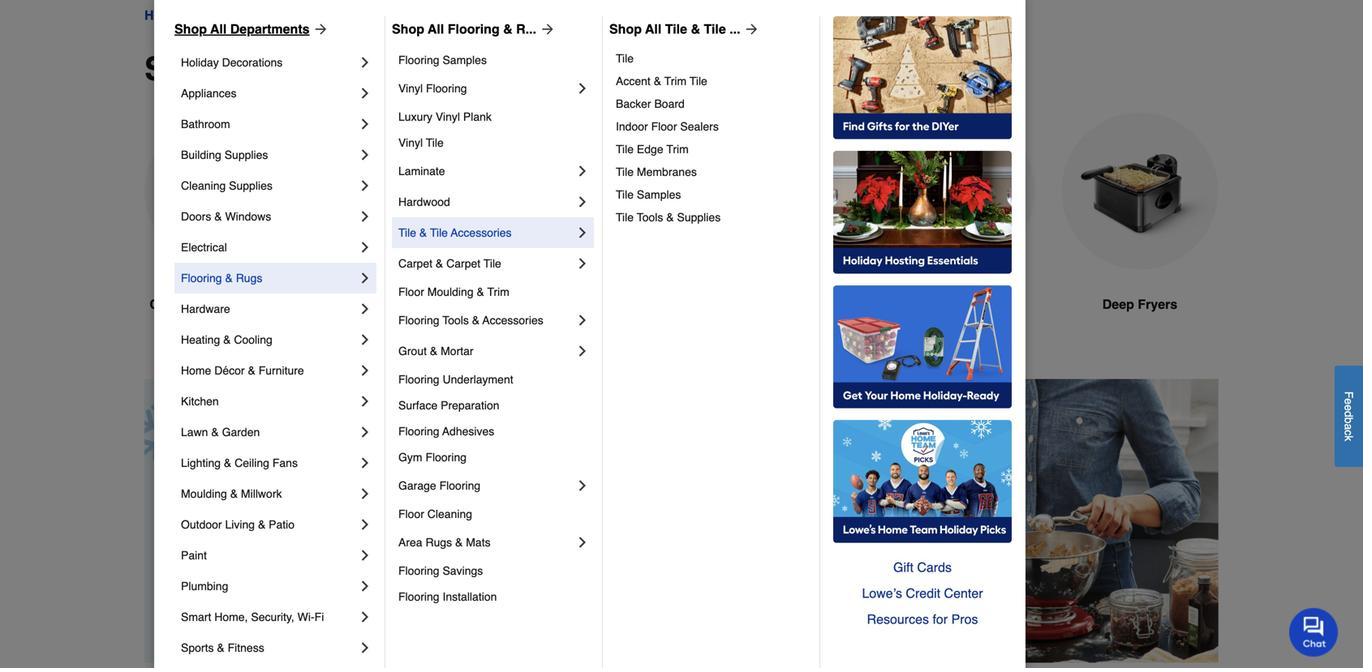 Task type: describe. For each thing, give the bounding box(es) containing it.
flooring down ice
[[398, 314, 440, 327]]

chevron right image for laminate
[[575, 163, 591, 179]]

chevron right image for kitchen
[[357, 394, 373, 410]]

pros
[[952, 612, 978, 627]]

chevron right image for cleaning supplies
[[357, 178, 373, 194]]

chevron right image for flooring tools & accessories
[[575, 312, 591, 329]]

vinyl tile
[[398, 136, 444, 149]]

0 horizontal spatial rugs
[[236, 272, 262, 285]]

floor for floor moulding & trim
[[398, 286, 424, 299]]

0 vertical spatial floor
[[651, 120, 677, 133]]

tile edge trim link
[[616, 138, 808, 161]]

1 vertical spatial appliances link
[[181, 78, 357, 109]]

cards
[[917, 560, 952, 575]]

lowe's credit center
[[862, 586, 983, 601]]

1 vertical spatial small appliances
[[144, 50, 412, 88]]

tile samples link
[[616, 183, 808, 206]]

hardware
[[181, 303, 230, 316]]

& up the grout & mortar link
[[472, 314, 480, 327]]

2 vertical spatial supplies
[[677, 211, 721, 224]]

cleaning supplies link
[[181, 170, 357, 201]]

chevron right image for home décor & furniture
[[357, 363, 373, 379]]

home link
[[144, 6, 181, 25]]

arrow right image
[[741, 21, 760, 37]]

accent & trim tile
[[616, 75, 708, 88]]

holiday decorations link
[[181, 47, 357, 78]]

lawn & garden link
[[181, 417, 357, 448]]

millwork
[[241, 488, 282, 501]]

chevron right image for paint
[[357, 548, 373, 564]]

0 vertical spatial small appliances
[[278, 8, 377, 23]]

shop for shop all departments
[[174, 22, 207, 37]]

samples for flooring samples
[[443, 54, 487, 67]]

flooring tools & accessories
[[398, 314, 544, 327]]

chevron right image for heating & cooling
[[357, 332, 373, 348]]

board
[[655, 97, 685, 110]]

arrow right image for shop all flooring & r...
[[536, 21, 556, 37]]

building supplies
[[181, 149, 268, 162]]

tile down 'hardwood'
[[398, 226, 416, 239]]

tile & tile accessories
[[398, 226, 512, 239]]

resources for pros link
[[833, 607, 1012, 633]]

chevron right image for appliances
[[357, 85, 373, 101]]

luxury
[[398, 110, 433, 123]]

flooring up floor cleaning at left
[[440, 480, 481, 493]]

chevron right image for flooring & rugs
[[357, 270, 373, 286]]

a black and stainless steel countertop microwave. image
[[144, 113, 302, 270]]

doors
[[181, 210, 211, 223]]

vinyl flooring
[[398, 82, 467, 95]]

sports & fitness
[[181, 642, 264, 655]]

building supplies link
[[181, 140, 357, 170]]

& down 'hardwood'
[[420, 226, 427, 239]]

flooring & rugs link
[[181, 263, 357, 294]]

hardware link
[[181, 294, 357, 325]]

appliances down the small appliances link
[[239, 50, 412, 88]]

chevron right image for holiday decorations
[[357, 54, 373, 71]]

gym
[[398, 451, 422, 464]]

chevron right image for area rugs & mats
[[575, 535, 591, 551]]

accent
[[616, 75, 651, 88]]

departments
[[230, 22, 310, 37]]

chevron right image for moulding & millwork
[[357, 486, 373, 502]]

flooring down "electrical"
[[181, 272, 222, 285]]

lawn
[[181, 426, 208, 439]]

get your home holiday-ready. image
[[833, 286, 1012, 409]]

lowe's home team holiday picks. image
[[833, 420, 1012, 544]]

chevron right image for electrical
[[357, 239, 373, 256]]

electrical link
[[181, 232, 357, 263]]

wi-
[[298, 611, 315, 624]]

a gray and stainless steel ninja air fryer. image
[[695, 113, 852, 270]]

chevron right image for plumbing
[[357, 579, 373, 595]]

a gray ninja blender. image
[[878, 113, 1036, 270]]

chevron right image for tile & tile accessories
[[575, 225, 591, 241]]

supplies for cleaning supplies
[[229, 179, 273, 192]]

supplies for building supplies
[[225, 149, 268, 162]]

chevron right image for carpet & carpet tile
[[575, 256, 591, 272]]

holiday hosting essentials. image
[[833, 151, 1012, 274]]

trim for edge
[[667, 143, 689, 156]]

2 e from the top
[[1343, 405, 1356, 411]]

tile inside the 'tile edge trim' link
[[616, 143, 634, 156]]

k
[[1343, 436, 1356, 442]]

outdoor living & patio
[[181, 519, 295, 532]]

kitchen link
[[181, 386, 357, 417]]

flooring samples link
[[398, 47, 591, 73]]

portable
[[346, 297, 398, 312]]

& left patio
[[258, 519, 266, 532]]

vinyl for vinyl tile
[[398, 136, 423, 149]]

preparation
[[441, 399, 500, 412]]

bathroom
[[181, 118, 230, 131]]

deep
[[1103, 297, 1134, 312]]

flooring installation
[[398, 591, 497, 604]]

chevron right image for garage flooring
[[575, 478, 591, 494]]

flooring down flooring adhesives
[[426, 451, 467, 464]]

blenders link
[[878, 113, 1036, 353]]

tile & tile accessories link
[[398, 218, 575, 248]]

1 horizontal spatial rugs
[[426, 536, 452, 549]]

flooring up vinyl flooring
[[398, 54, 440, 67]]

tile inside tile link
[[616, 52, 634, 65]]

blenders
[[929, 297, 985, 312]]

grout & mortar link
[[398, 336, 575, 367]]

all for tile
[[645, 22, 662, 37]]

flooring adhesives link
[[398, 419, 591, 445]]

windows
[[225, 210, 271, 223]]

lawn & garden
[[181, 426, 260, 439]]

0 vertical spatial moulding
[[428, 286, 474, 299]]

home for home
[[144, 8, 181, 23]]

flooring tools & accessories link
[[398, 305, 575, 336]]

fitness
[[228, 642, 264, 655]]

& up countertop microwaves at the left of page
[[225, 272, 233, 285]]

gift cards
[[894, 560, 952, 575]]

fans
[[273, 457, 298, 470]]

garage flooring link
[[398, 471, 575, 502]]

furniture
[[259, 364, 304, 377]]

carpet & carpet tile
[[398, 257, 501, 270]]

backer board
[[616, 97, 685, 110]]

ovens
[[595, 297, 635, 312]]

flooring installation link
[[398, 584, 591, 610]]

1 carpet from the left
[[398, 257, 433, 270]]

flooring & rugs
[[181, 272, 262, 285]]

floor moulding & trim link
[[398, 279, 591, 305]]

shop all departments link
[[174, 19, 329, 39]]

chevron right image for outdoor living & patio
[[357, 517, 373, 533]]

flooring samples
[[398, 54, 487, 67]]

tile inside "accent & trim tile" link
[[690, 75, 708, 88]]

2 carpet from the left
[[446, 257, 481, 270]]

tools for tile
[[637, 211, 663, 224]]

security,
[[251, 611, 294, 624]]

adhesives
[[442, 425, 494, 438]]

appliances up holiday decorations
[[195, 8, 264, 23]]

laminate link
[[398, 156, 575, 187]]

backer
[[616, 97, 651, 110]]

vinyl for vinyl flooring
[[398, 82, 423, 95]]

appliances right departments
[[314, 8, 377, 23]]

hardwood
[[398, 196, 450, 209]]

lighting & ceiling fans
[[181, 457, 298, 470]]

makers
[[423, 297, 468, 312]]

deep fryers
[[1103, 297, 1178, 312]]

plank
[[463, 110, 492, 123]]

tile inside vinyl tile link
[[426, 136, 444, 149]]

smart home, security, wi-fi link
[[181, 602, 357, 633]]

surface preparation link
[[398, 393, 591, 419]]



Task type: locate. For each thing, give the bounding box(es) containing it.
0 vertical spatial trim
[[665, 75, 687, 88]]

shop for shop all flooring & r...
[[392, 22, 424, 37]]

floor cleaning
[[398, 508, 472, 521]]

chevron right image for smart home, security, wi-fi
[[357, 609, 373, 626]]

& right sports
[[217, 642, 225, 655]]

chevron right image for lawn & garden
[[357, 424, 373, 441]]

1 horizontal spatial home
[[181, 364, 211, 377]]

0 vertical spatial supplies
[[225, 149, 268, 162]]

0 horizontal spatial all
[[210, 22, 227, 37]]

tile link
[[616, 47, 808, 70]]

tools for flooring
[[443, 314, 469, 327]]

shop all flooring & r...
[[392, 22, 536, 37]]

1 vertical spatial trim
[[667, 143, 689, 156]]

sports
[[181, 642, 214, 655]]

2 vertical spatial floor
[[398, 508, 424, 521]]

moulding up outdoor
[[181, 488, 227, 501]]

flooring down surface
[[398, 425, 440, 438]]

mats
[[466, 536, 491, 549]]

flooring down flooring savings
[[398, 591, 440, 604]]

1 horizontal spatial small
[[278, 8, 311, 23]]

appliances link down decorations
[[181, 78, 357, 109]]

chevron right image for vinyl flooring
[[575, 80, 591, 97]]

all up holiday decorations
[[210, 22, 227, 37]]

moulding & millwork
[[181, 488, 282, 501]]

1 vertical spatial samples
[[637, 188, 681, 201]]

2 horizontal spatial arrow right image
[[1189, 513, 1205, 530]]

mortar
[[441, 345, 474, 358]]

& right lawn
[[211, 426, 219, 439]]

1 vertical spatial rugs
[[426, 536, 452, 549]]

f
[[1343, 392, 1356, 399]]

floor
[[651, 120, 677, 133], [398, 286, 424, 299], [398, 508, 424, 521]]

0 vertical spatial vinyl
[[398, 82, 423, 95]]

vinyl down luxury
[[398, 136, 423, 149]]

tools down makers
[[443, 314, 469, 327]]

0 horizontal spatial home
[[144, 8, 181, 23]]

vinyl tile link
[[398, 130, 591, 156]]

0 horizontal spatial carpet
[[398, 257, 433, 270]]

1 horizontal spatial cleaning
[[428, 508, 472, 521]]

small
[[278, 8, 311, 23], [144, 50, 231, 88]]

samples inside 'link'
[[637, 188, 681, 201]]

arrow right image inside shop all flooring & r... link
[[536, 21, 556, 37]]

vinyl
[[398, 82, 423, 95], [436, 110, 460, 123], [398, 136, 423, 149]]

e
[[1343, 399, 1356, 405], [1343, 405, 1356, 411]]

doors & windows link
[[181, 201, 357, 232]]

small appliances up holiday decorations link
[[278, 8, 377, 23]]

floor down board
[[651, 120, 677, 133]]

building
[[181, 149, 221, 162]]

chevron right image
[[357, 54, 373, 71], [575, 80, 591, 97], [357, 178, 373, 194], [575, 194, 591, 210], [357, 239, 373, 256], [575, 256, 591, 272], [575, 312, 591, 329], [357, 332, 373, 348], [575, 343, 591, 360], [357, 394, 373, 410], [357, 424, 373, 441], [575, 535, 591, 551], [357, 609, 373, 626]]

flooring up luxury vinyl plank
[[426, 82, 467, 95]]

2 vertical spatial vinyl
[[398, 136, 423, 149]]

home,
[[214, 611, 248, 624]]

shop
[[174, 22, 207, 37], [392, 22, 424, 37], [609, 22, 642, 37]]

2 all from the left
[[428, 22, 444, 37]]

living
[[225, 519, 255, 532]]

area rugs & mats
[[398, 536, 491, 549]]

surface preparation
[[398, 399, 500, 412]]

0 horizontal spatial arrow right image
[[310, 21, 329, 37]]

0 vertical spatial tools
[[637, 211, 663, 224]]

supplies up windows
[[229, 179, 273, 192]]

lighting & ceiling fans link
[[181, 448, 357, 479]]

chevron right image for hardware
[[357, 301, 373, 317]]

all up flooring samples
[[428, 22, 444, 37]]

& left mats
[[455, 536, 463, 549]]

chevron right image for doors & windows
[[357, 209, 373, 225]]

appliances up 'bathroom'
[[181, 87, 237, 100]]

trim down carpet & carpet tile link
[[487, 286, 510, 299]]

flooring adhesives
[[398, 425, 494, 438]]

rugs
[[236, 272, 262, 285], [426, 536, 452, 549]]

0 horizontal spatial tools
[[443, 314, 469, 327]]

& right 'doors'
[[214, 210, 222, 223]]

vinyl left the plank
[[436, 110, 460, 123]]

chevron right image for lighting & ceiling fans
[[357, 455, 373, 472]]

plumbing
[[181, 580, 228, 593]]

cleaning up area rugs & mats at the left of page
[[428, 508, 472, 521]]

fi
[[315, 611, 324, 624]]

1 vertical spatial moulding
[[181, 488, 227, 501]]

tools
[[637, 211, 663, 224], [443, 314, 469, 327]]

1 vertical spatial vinyl
[[436, 110, 460, 123]]

shop all flooring & r... link
[[392, 19, 556, 39]]

0 vertical spatial appliances link
[[195, 6, 264, 25]]

all for departments
[[210, 22, 227, 37]]

1 e from the top
[[1343, 399, 1356, 405]]

resources
[[867, 612, 929, 627]]

floor up area
[[398, 508, 424, 521]]

ceiling
[[235, 457, 269, 470]]

1 vertical spatial accessories
[[483, 314, 544, 327]]

0 vertical spatial rugs
[[236, 272, 262, 285]]

& inside "link"
[[223, 334, 231, 347]]

heating & cooling
[[181, 334, 273, 347]]

0 vertical spatial cleaning
[[181, 179, 226, 192]]

1 vertical spatial cleaning
[[428, 508, 472, 521]]

1 horizontal spatial shop
[[392, 22, 424, 37]]

tile up tile samples
[[616, 166, 634, 179]]

e up b
[[1343, 405, 1356, 411]]

2 shop from the left
[[392, 22, 424, 37]]

& left ceiling
[[224, 457, 232, 470]]

home
[[144, 8, 181, 23], [181, 364, 211, 377]]

find gifts for the diyer. image
[[833, 16, 1012, 140]]

surface
[[398, 399, 438, 412]]

flooring savings
[[398, 565, 483, 578]]

0 horizontal spatial small
[[144, 50, 231, 88]]

tile inside tile membranes link
[[616, 166, 634, 179]]

0 vertical spatial home
[[144, 8, 181, 23]]

f e e d b a c k
[[1343, 392, 1356, 442]]

tile up carpet & carpet tile
[[430, 226, 448, 239]]

chevron right image for sports & fitness
[[357, 640, 373, 657]]

tile inside carpet & carpet tile link
[[484, 257, 501, 270]]

trim up board
[[665, 75, 687, 88]]

countertop
[[150, 297, 220, 312]]

small appliances down departments
[[144, 50, 412, 88]]

1 horizontal spatial carpet
[[446, 257, 481, 270]]

shop all tile & tile ...
[[609, 22, 741, 37]]

arrow right image inside "shop all departments" link
[[310, 21, 329, 37]]

tile down tile link
[[690, 75, 708, 88]]

all
[[210, 22, 227, 37], [428, 22, 444, 37], [645, 22, 662, 37]]

smart
[[181, 611, 211, 624]]

accessories
[[451, 226, 512, 239], [483, 314, 544, 327]]

accessories for flooring tools & accessories
[[483, 314, 544, 327]]

paint
[[181, 549, 207, 562]]

samples
[[443, 54, 487, 67], [637, 188, 681, 201]]

shop up accent at top left
[[609, 22, 642, 37]]

tile down tile membranes
[[616, 188, 634, 201]]

countertop microwaves link
[[144, 113, 302, 353]]

chevron right image for building supplies
[[357, 147, 373, 163]]

flooring savings link
[[398, 558, 591, 584]]

& up tile link
[[691, 22, 700, 37]]

& up floor moulding & trim
[[436, 257, 443, 270]]

a stainless steel toaster oven. image
[[511, 113, 669, 270]]

accent & trim tile link
[[616, 70, 808, 93]]

accessories up carpet & carpet tile link
[[451, 226, 512, 239]]

shop up flooring samples
[[392, 22, 424, 37]]

1 horizontal spatial arrow right image
[[536, 21, 556, 37]]

appliances link up holiday decorations
[[195, 6, 264, 25]]

floor right portable
[[398, 286, 424, 299]]

1 shop from the left
[[174, 22, 207, 37]]

2 horizontal spatial shop
[[609, 22, 642, 37]]

accessories down floor moulding & trim link at the left
[[483, 314, 544, 327]]

& down tile samples
[[667, 211, 674, 224]]

ice
[[401, 297, 419, 312]]

& left cooling
[[223, 334, 231, 347]]

chevron right image
[[357, 85, 373, 101], [357, 116, 373, 132], [357, 147, 373, 163], [575, 163, 591, 179], [357, 209, 373, 225], [575, 225, 591, 241], [357, 270, 373, 286], [357, 301, 373, 317], [357, 363, 373, 379], [357, 455, 373, 472], [575, 478, 591, 494], [357, 486, 373, 502], [357, 517, 373, 533], [357, 548, 373, 564], [357, 579, 373, 595], [357, 640, 373, 657]]

0 vertical spatial samples
[[443, 54, 487, 67]]

1 vertical spatial floor
[[398, 286, 424, 299]]

chevron right image for bathroom
[[357, 116, 373, 132]]

tools down tile samples
[[637, 211, 663, 224]]

accessories for tile & tile accessories
[[451, 226, 512, 239]]

0 horizontal spatial samples
[[443, 54, 487, 67]]

flooring underlayment link
[[398, 367, 591, 393]]

& left r...
[[503, 22, 513, 37]]

all up the accent & trim tile
[[645, 22, 662, 37]]

installation
[[443, 591, 497, 604]]

tile membranes link
[[616, 161, 808, 183]]

1 horizontal spatial samples
[[637, 188, 681, 201]]

f e e d b a c k button
[[1335, 366, 1363, 467]]

home for home décor & furniture
[[181, 364, 211, 377]]

e up d
[[1343, 399, 1356, 405]]

flooring up flooring samples link
[[448, 22, 500, 37]]

supplies down tile samples 'link'
[[677, 211, 721, 224]]

1 vertical spatial supplies
[[229, 179, 273, 192]]

resources for pros
[[867, 612, 978, 627]]

floor cleaning link
[[398, 502, 591, 528]]

shop for shop all tile & tile ...
[[609, 22, 642, 37]]

trim for &
[[665, 75, 687, 88]]

d
[[1343, 411, 1356, 418]]

grout & mortar
[[398, 345, 474, 358]]

c
[[1343, 430, 1356, 436]]

holiday
[[181, 56, 219, 69]]

0 horizontal spatial moulding
[[181, 488, 227, 501]]

supplies up the 'cleaning supplies'
[[225, 149, 268, 162]]

& right grout
[[430, 345, 438, 358]]

vinyl flooring link
[[398, 73, 575, 104]]

floor moulding & trim
[[398, 286, 510, 299]]

patio
[[269, 519, 295, 532]]

chat invite button image
[[1290, 608, 1339, 657]]

cleaning supplies
[[181, 179, 273, 192]]

tile up tile link
[[665, 22, 687, 37]]

underlayment
[[443, 373, 513, 386]]

flooring up surface
[[398, 373, 440, 386]]

b
[[1343, 418, 1356, 424]]

tile down indoor at top left
[[616, 143, 634, 156]]

samples down tile membranes
[[637, 188, 681, 201]]

tile down tile samples
[[616, 211, 634, 224]]

2 vertical spatial trim
[[487, 286, 510, 299]]

tile down luxury vinyl plank
[[426, 136, 444, 149]]

outdoor
[[181, 519, 222, 532]]

tile left the ...
[[704, 22, 726, 37]]

trim
[[665, 75, 687, 88], [667, 143, 689, 156], [487, 286, 510, 299]]

samples for tile samples
[[637, 188, 681, 201]]

tile inside tile samples 'link'
[[616, 188, 634, 201]]

paint link
[[181, 541, 357, 571]]

1 vertical spatial small
[[144, 50, 231, 88]]

0 horizontal spatial shop
[[174, 22, 207, 37]]

arrow right image
[[310, 21, 329, 37], [536, 21, 556, 37], [1189, 513, 1205, 530]]

trim down indoor floor sealers
[[667, 143, 689, 156]]

gift cards link
[[833, 555, 1012, 581]]

portable ice makers
[[346, 297, 468, 312]]

chevron right image for grout & mortar
[[575, 343, 591, 360]]

bathroom link
[[181, 109, 357, 140]]

indoor floor sealers link
[[616, 115, 808, 138]]

& right décor
[[248, 364, 255, 377]]

tile inside tile tools & supplies link
[[616, 211, 634, 224]]

& left millwork
[[230, 488, 238, 501]]

& up flooring tools & accessories link
[[477, 286, 484, 299]]

floor for floor cleaning
[[398, 508, 424, 521]]

flooring down area
[[398, 565, 440, 578]]

outdoor living & patio link
[[181, 510, 357, 541]]

samples down 'shop all flooring & r...' at the top left of the page
[[443, 54, 487, 67]]

advertisement region
[[144, 379, 1219, 667]]

rugs up microwaves
[[236, 272, 262, 285]]

rugs right area
[[426, 536, 452, 549]]

moulding down carpet & carpet tile
[[428, 286, 474, 299]]

1 vertical spatial tools
[[443, 314, 469, 327]]

1 all from the left
[[210, 22, 227, 37]]

cooling
[[234, 334, 273, 347]]

carpet up ice
[[398, 257, 433, 270]]

tile edge trim
[[616, 143, 689, 156]]

carpet up floor moulding & trim
[[446, 257, 481, 270]]

chevron right image for hardwood
[[575, 194, 591, 210]]

arrow right image for shop all departments
[[310, 21, 329, 37]]

0 vertical spatial accessories
[[451, 226, 512, 239]]

shop up holiday
[[174, 22, 207, 37]]

small up holiday decorations link
[[278, 8, 311, 23]]

décor
[[214, 364, 245, 377]]

0 horizontal spatial cleaning
[[181, 179, 226, 192]]

cleaning inside cleaning supplies link
[[181, 179, 226, 192]]

vinyl up luxury
[[398, 82, 423, 95]]

3 shop from the left
[[609, 22, 642, 37]]

tile samples
[[616, 188, 681, 201]]

small appliances link
[[278, 6, 377, 25]]

cleaning inside the floor cleaning link
[[428, 508, 472, 521]]

vinyl inside "link"
[[436, 110, 460, 123]]

1 vertical spatial home
[[181, 364, 211, 377]]

decorations
[[222, 56, 283, 69]]

a chefman stainless steel deep fryer. image
[[1062, 113, 1219, 270]]

0 vertical spatial small
[[278, 8, 311, 23]]

cleaning down building
[[181, 179, 226, 192]]

& up backer board
[[654, 75, 661, 88]]

heating
[[181, 334, 220, 347]]

2 horizontal spatial all
[[645, 22, 662, 37]]

tile up accent at top left
[[616, 52, 634, 65]]

1 horizontal spatial tools
[[637, 211, 663, 224]]

a silver-colored new air portable ice maker. image
[[328, 113, 485, 270]]

all for flooring
[[428, 22, 444, 37]]

grout
[[398, 345, 427, 358]]

small up 'bathroom'
[[144, 50, 231, 88]]

3 all from the left
[[645, 22, 662, 37]]

moulding & millwork link
[[181, 479, 357, 510]]

1 horizontal spatial moulding
[[428, 286, 474, 299]]

tile up floor moulding & trim link at the left
[[484, 257, 501, 270]]

1 horizontal spatial all
[[428, 22, 444, 37]]

indoor floor sealers
[[616, 120, 719, 133]]

membranes
[[637, 166, 697, 179]]



Task type: vqa. For each thing, say whether or not it's contained in the screenshot.
ALL
yes



